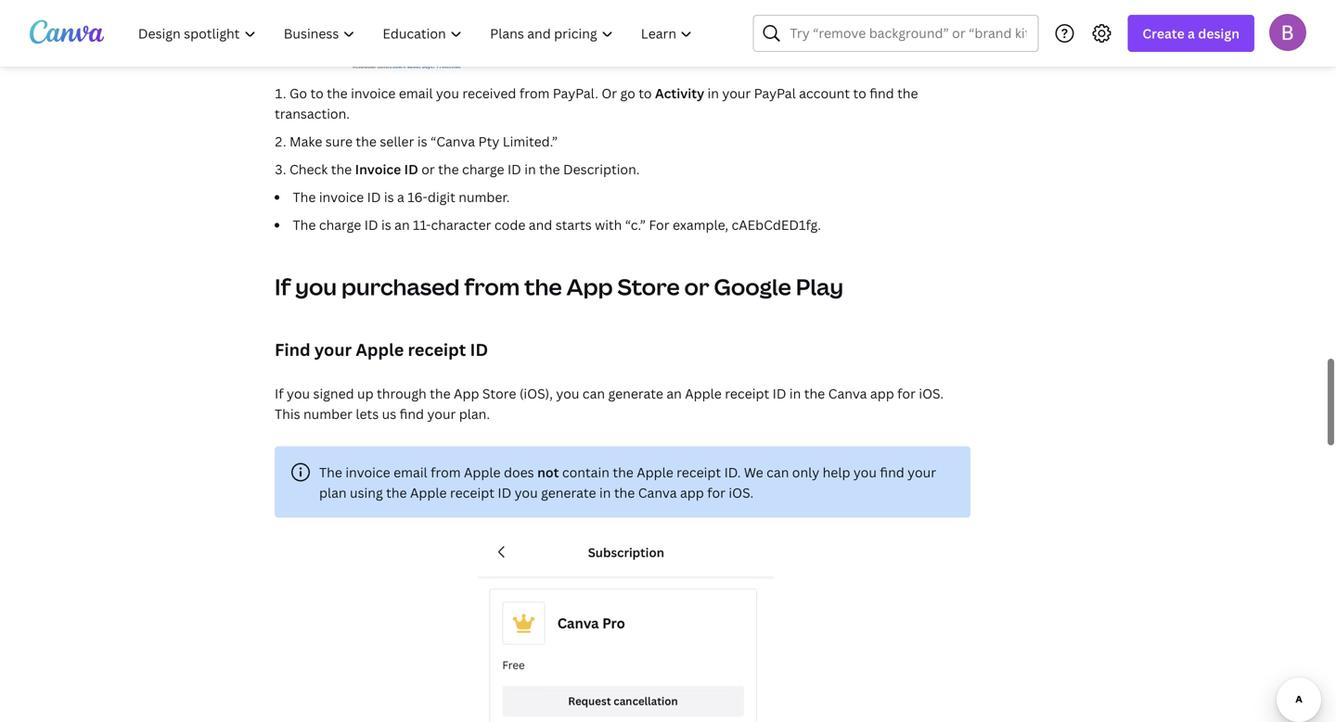 Task type: describe. For each thing, give the bounding box(es) containing it.
and
[[529, 216, 552, 234]]

received
[[462, 85, 516, 102]]

create
[[1142, 25, 1185, 42]]

plan
[[319, 484, 347, 502]]

plan.
[[459, 406, 490, 423]]

you up the find
[[295, 272, 337, 302]]

through
[[377, 385, 427, 403]]

number
[[303, 406, 353, 423]]

0 vertical spatial email
[[399, 85, 433, 102]]

Try "remove background" or "brand kit" search field
[[790, 16, 1026, 51]]

does
[[504, 464, 534, 482]]

invoice for id
[[319, 188, 364, 206]]

the down limited."
[[539, 161, 560, 178]]

1 vertical spatial a
[[397, 188, 404, 206]]

using
[[350, 484, 383, 502]]

the for the charge id is an 11-character code and starts with "c." for example, caebcded1fg.
[[293, 216, 316, 234]]

code
[[494, 216, 525, 234]]

from for the
[[464, 272, 520, 302]]

id inside if you signed up through the app store (ios), you can generate an apple receipt id in the canva app for ios. this number lets us find your plan.
[[772, 385, 786, 403]]

your right the find
[[314, 339, 352, 362]]

go to the invoice email you received from paypal. or go to activity
[[289, 85, 704, 102]]

generate inside if you signed up through the app store (ios), you can generate an apple receipt id in the canva app for ios. this number lets us find your plan.
[[608, 385, 663, 403]]

1 vertical spatial email
[[393, 464, 427, 482]]

your inside if you signed up through the app store (ios), you can generate an apple receipt id in the canva app for ios. this number lets us find your plan.
[[427, 406, 456, 423]]

ios. inside contain the apple receipt id. we can only help you find your plan using the apple receipt id you generate in the canva app for ios.
[[729, 484, 754, 502]]

you up this on the left bottom of page
[[287, 385, 310, 403]]

can inside if you signed up through the app store (ios), you can generate an apple receipt id in the canva app for ios. this number lets us find your plan.
[[582, 385, 605, 403]]

number.
[[459, 188, 510, 206]]

the down the and
[[524, 272, 562, 302]]

an inside if you signed up through the app store (ios), you can generate an apple receipt id in the canva app for ios. this number lets us find your plan.
[[666, 385, 682, 403]]

0 vertical spatial or
[[421, 161, 435, 178]]

for inside contain the apple receipt id. we can only help you find your plan using the apple receipt id you generate in the canva app for ios.
[[707, 484, 726, 502]]

from for apple
[[431, 464, 461, 482]]

if for if you signed up through the app store (ios), you can generate an apple receipt id in the canva app for ios. this number lets us find your plan.
[[275, 385, 284, 403]]

1 to from the left
[[310, 85, 324, 102]]

check
[[289, 161, 328, 178]]

receipt left 'id.'
[[677, 464, 721, 482]]

paypal.
[[553, 85, 598, 102]]

starts
[[555, 216, 592, 234]]

you right (ios),
[[556, 385, 579, 403]]

google
[[714, 272, 791, 302]]

bob builder image
[[1269, 14, 1306, 51]]

your inside "in your paypal account to find the transaction."
[[722, 85, 751, 102]]

make
[[289, 133, 322, 150]]

is for a
[[384, 188, 394, 206]]

up
[[357, 385, 374, 403]]

the inside "in your paypal account to find the transaction."
[[897, 85, 918, 102]]

app inside if you signed up through the app store (ios), you can generate an apple receipt id in the canva app for ios. this number lets us find your plan.
[[870, 385, 894, 403]]

0 vertical spatial app
[[566, 272, 613, 302]]

the invoice email from apple does not
[[319, 464, 559, 482]]

the for the invoice id is a 16-digit number.
[[293, 188, 316, 206]]

check the invoice id or the charge id in the description.
[[289, 161, 640, 178]]

go
[[289, 85, 307, 102]]

limited."
[[503, 133, 558, 150]]

if you purchased from the app store or google play
[[275, 272, 843, 302]]

activity
[[655, 85, 704, 102]]

character
[[431, 216, 491, 234]]

contain the apple receipt id. we can only help you find your plan using the apple receipt id you generate in the canva app for ios.
[[319, 464, 936, 502]]

(ios),
[[519, 385, 553, 403]]

caebcded1fg.
[[732, 216, 821, 234]]

0 vertical spatial invoice
[[351, 85, 396, 102]]

receipt up through
[[408, 339, 466, 362]]

create a design button
[[1128, 15, 1254, 52]]

1 vertical spatial charge
[[319, 216, 361, 234]]

id.
[[724, 464, 741, 482]]

make sure the seller is "canva pty limited."
[[289, 133, 558, 150]]

the right using
[[386, 484, 407, 502]]

this
[[275, 406, 300, 423]]

you left 'received'
[[436, 85, 459, 102]]

not
[[537, 464, 559, 482]]

"canva
[[430, 133, 475, 150]]

help
[[823, 464, 850, 482]]

you down does
[[515, 484, 538, 502]]

0 vertical spatial from
[[519, 85, 550, 102]]



Task type: locate. For each thing, give the bounding box(es) containing it.
0 vertical spatial if
[[275, 272, 291, 302]]

contain
[[562, 464, 609, 482]]

charge
[[462, 161, 504, 178], [319, 216, 361, 234]]

example,
[[673, 216, 728, 234]]

1 horizontal spatial charge
[[462, 161, 504, 178]]

0 horizontal spatial app
[[454, 385, 479, 403]]

1 vertical spatial generate
[[541, 484, 596, 502]]

generate inside contain the apple receipt id. we can only help you find your plan using the apple receipt id you generate in the canva app for ios.
[[541, 484, 596, 502]]

ios. inside if you signed up through the app store (ios), you can generate an apple receipt id in the canva app for ios. this number lets us find your plan.
[[919, 385, 944, 403]]

receipt inside if you signed up through the app store (ios), you can generate an apple receipt id in the canva app for ios. this number lets us find your plan.
[[725, 385, 769, 403]]

pty
[[478, 133, 499, 150]]

is
[[417, 133, 427, 150], [384, 188, 394, 206], [381, 216, 391, 234]]

find right account
[[870, 85, 894, 102]]

you right help
[[853, 464, 877, 482]]

is left 16-
[[384, 188, 394, 206]]

1 horizontal spatial store
[[617, 272, 680, 302]]

a
[[1188, 25, 1195, 42], [397, 188, 404, 206]]

0 horizontal spatial store
[[482, 385, 516, 403]]

create a design
[[1142, 25, 1240, 42]]

if up this on the left bottom of page
[[275, 385, 284, 403]]

0 horizontal spatial generate
[[541, 484, 596, 502]]

apple
[[356, 339, 404, 362], [685, 385, 722, 403], [464, 464, 501, 482], [637, 464, 673, 482], [410, 484, 447, 502]]

account
[[799, 85, 850, 102]]

in inside "in your paypal account to find the transaction."
[[707, 85, 719, 102]]

email
[[399, 85, 433, 102], [393, 464, 427, 482]]

2 to from the left
[[639, 85, 652, 102]]

invoice up seller
[[351, 85, 396, 102]]

the right sure
[[356, 133, 377, 150]]

digit
[[428, 188, 455, 206]]

in your paypal account to find the transaction.
[[275, 85, 918, 123]]

1 vertical spatial the
[[293, 216, 316, 234]]

invoice
[[351, 85, 396, 102], [319, 188, 364, 206], [345, 464, 390, 482]]

find inside "in your paypal account to find the transaction."
[[870, 85, 894, 102]]

design
[[1198, 25, 1240, 42]]

0 vertical spatial the
[[293, 188, 316, 206]]

in down limited."
[[524, 161, 536, 178]]

the right contain
[[613, 464, 633, 482]]

1 horizontal spatial app
[[566, 272, 613, 302]]

16-
[[408, 188, 428, 206]]

is for an
[[381, 216, 391, 234]]

0 horizontal spatial canva
[[638, 484, 677, 502]]

the down "canva
[[438, 161, 459, 178]]

canva inside contain the apple receipt id. we can only help you find your plan using the apple receipt id you generate in the canva app for ios.
[[638, 484, 677, 502]]

1 vertical spatial if
[[275, 385, 284, 403]]

a left design
[[1188, 25, 1195, 42]]

1 horizontal spatial or
[[684, 272, 709, 302]]

in inside contain the apple receipt id. we can only help you find your plan using the apple receipt id you generate in the canva app for ios.
[[599, 484, 611, 502]]

or
[[602, 85, 617, 102]]

app down starts
[[566, 272, 613, 302]]

email down us
[[393, 464, 427, 482]]

or
[[421, 161, 435, 178], [684, 272, 709, 302]]

if
[[275, 272, 291, 302], [275, 385, 284, 403]]

0 vertical spatial charge
[[462, 161, 504, 178]]

your
[[722, 85, 751, 102], [314, 339, 352, 362], [427, 406, 456, 423], [908, 464, 936, 482]]

or down make sure the seller is "canva pty limited."
[[421, 161, 435, 178]]

or left google
[[684, 272, 709, 302]]

0 vertical spatial is
[[417, 133, 427, 150]]

1 horizontal spatial to
[[639, 85, 652, 102]]

if for if you purchased from the app store or google play
[[275, 272, 291, 302]]

the down sure
[[331, 161, 352, 178]]

app inside if you signed up through the app store (ios), you can generate an apple receipt id in the canva app for ios. this number lets us find your plan.
[[454, 385, 479, 403]]

the down if you signed up through the app store (ios), you can generate an apple receipt id in the canva app for ios. this number lets us find your plan.
[[614, 484, 635, 502]]

1 horizontal spatial an
[[666, 385, 682, 403]]

store up plan.
[[482, 385, 516, 403]]

ios.
[[919, 385, 944, 403], [729, 484, 754, 502]]

your right help
[[908, 464, 936, 482]]

you
[[436, 85, 459, 102], [295, 272, 337, 302], [287, 385, 310, 403], [556, 385, 579, 403], [853, 464, 877, 482], [515, 484, 538, 502]]

purchased
[[341, 272, 460, 302]]

1 horizontal spatial app
[[870, 385, 894, 403]]

the right through
[[430, 385, 451, 403]]

canva inside if you signed up through the app store (ios), you can generate an apple receipt id in the canva app for ios. this number lets us find your plan.
[[828, 385, 867, 403]]

charge up number.
[[462, 161, 504, 178]]

find your apple receipt id
[[275, 339, 488, 362]]

in down contain
[[599, 484, 611, 502]]

2 vertical spatial from
[[431, 464, 461, 482]]

in right activity
[[707, 85, 719, 102]]

store inside if you signed up through the app store (ios), you can generate an apple receipt id in the canva app for ios. this number lets us find your plan.
[[482, 385, 516, 403]]

1 vertical spatial app
[[454, 385, 479, 403]]

email up make sure the seller is "canva pty limited."
[[399, 85, 433, 102]]

go
[[620, 85, 635, 102]]

0 vertical spatial for
[[897, 385, 916, 403]]

1 horizontal spatial a
[[1188, 25, 1195, 42]]

app
[[566, 272, 613, 302], [454, 385, 479, 403]]

in inside if you signed up through the app store (ios), you can generate an apple receipt id in the canva app for ios. this number lets us find your plan.
[[789, 385, 801, 403]]

0 horizontal spatial or
[[421, 161, 435, 178]]

1 vertical spatial ios.
[[729, 484, 754, 502]]

1 horizontal spatial canva
[[828, 385, 867, 403]]

us
[[382, 406, 396, 423]]

2 vertical spatial find
[[880, 464, 904, 482]]

find inside if you signed up through the app store (ios), you can generate an apple receipt id in the canva app for ios. this number lets us find your plan.
[[400, 406, 424, 423]]

a inside create a design dropdown button
[[1188, 25, 1195, 42]]

the charge id is an 11-character code and starts with "c." for example, caebcded1fg.
[[293, 216, 821, 234]]

2 vertical spatial the
[[319, 464, 342, 482]]

from down plan.
[[431, 464, 461, 482]]

only
[[792, 464, 819, 482]]

paypal
[[754, 85, 796, 102]]

sure
[[325, 133, 353, 150]]

0 horizontal spatial to
[[310, 85, 324, 102]]

1 vertical spatial invoice
[[319, 188, 364, 206]]

receipt down 'the invoice email from apple does not'
[[450, 484, 494, 502]]

0 horizontal spatial app
[[680, 484, 704, 502]]

from
[[519, 85, 550, 102], [464, 272, 520, 302], [431, 464, 461, 482]]

app
[[870, 385, 894, 403], [680, 484, 704, 502]]

1 horizontal spatial ios.
[[919, 385, 944, 403]]

top level navigation element
[[126, 15, 708, 52]]

2 vertical spatial is
[[381, 216, 391, 234]]

we
[[744, 464, 763, 482]]

app up plan.
[[454, 385, 479, 403]]

is down the invoice id is a 16-digit number.
[[381, 216, 391, 234]]

2 if from the top
[[275, 385, 284, 403]]

apple inside if you signed up through the app store (ios), you can generate an apple receipt id in the canva app for ios. this number lets us find your plan.
[[685, 385, 722, 403]]

the invoice id is a 16-digit number.
[[293, 188, 510, 206]]

invoice up using
[[345, 464, 390, 482]]

from down the code
[[464, 272, 520, 302]]

3 to from the left
[[853, 85, 866, 102]]

find inside contain the apple receipt id. we can only help you find your plan using the apple receipt id you generate in the canva app for ios.
[[880, 464, 904, 482]]

1 vertical spatial app
[[680, 484, 704, 502]]

app inside contain the apple receipt id. we can only help you find your plan using the apple receipt id you generate in the canva app for ios.
[[680, 484, 704, 502]]

a left 16-
[[397, 188, 404, 206]]

your left paypal
[[722, 85, 751, 102]]

if you signed up through the app store (ios), you can generate an apple receipt id in the canva app for ios. this number lets us find your plan.
[[275, 385, 944, 423]]

to inside "in your paypal account to find the transaction."
[[853, 85, 866, 102]]

0 vertical spatial can
[[582, 385, 605, 403]]

the up the transaction. on the top left
[[327, 85, 348, 102]]

0 horizontal spatial a
[[397, 188, 404, 206]]

for inside if you signed up through the app store (ios), you can generate an apple receipt id in the canva app for ios. this number lets us find your plan.
[[897, 385, 916, 403]]

1 horizontal spatial for
[[897, 385, 916, 403]]

invoice
[[355, 161, 401, 178]]

receipt up "we"
[[725, 385, 769, 403]]

find
[[275, 339, 310, 362]]

receipt
[[408, 339, 466, 362], [725, 385, 769, 403], [677, 464, 721, 482], [450, 484, 494, 502]]

0 horizontal spatial for
[[707, 484, 726, 502]]

generate up contain the apple receipt id. we can only help you find your plan using the apple receipt id you generate in the canva app for ios.
[[608, 385, 663, 403]]

can inside contain the apple receipt id. we can only help you find your plan using the apple receipt id you generate in the canva app for ios.
[[766, 464, 789, 482]]

1 vertical spatial canva
[[638, 484, 677, 502]]

1 vertical spatial is
[[384, 188, 394, 206]]

in
[[707, 85, 719, 102], [524, 161, 536, 178], [789, 385, 801, 403], [599, 484, 611, 502]]

0 horizontal spatial ios.
[[729, 484, 754, 502]]

invoice down check
[[319, 188, 364, 206]]

0 vertical spatial canva
[[828, 385, 867, 403]]

signed
[[313, 385, 354, 403]]

0 vertical spatial find
[[870, 85, 894, 102]]

0 vertical spatial an
[[394, 216, 410, 234]]

seller
[[380, 133, 414, 150]]

1 vertical spatial an
[[666, 385, 682, 403]]

1 vertical spatial find
[[400, 406, 424, 423]]

1 vertical spatial from
[[464, 272, 520, 302]]

in up only at the bottom right of page
[[789, 385, 801, 403]]

generate down contain
[[541, 484, 596, 502]]

id
[[404, 161, 418, 178], [507, 161, 521, 178], [367, 188, 381, 206], [364, 216, 378, 234], [470, 339, 488, 362], [772, 385, 786, 403], [498, 484, 511, 502]]

find right us
[[400, 406, 424, 423]]

to
[[310, 85, 324, 102], [639, 85, 652, 102], [853, 85, 866, 102]]

0 vertical spatial ios.
[[919, 385, 944, 403]]

generate
[[608, 385, 663, 403], [541, 484, 596, 502]]

charge down check
[[319, 216, 361, 234]]

the up only at the bottom right of page
[[804, 385, 825, 403]]

2 vertical spatial invoice
[[345, 464, 390, 482]]

id inside contain the apple receipt id. we can only help you find your plan using the apple receipt id you generate in the canva app for ios.
[[498, 484, 511, 502]]

if up the find
[[275, 272, 291, 302]]

can right (ios),
[[582, 385, 605, 403]]

1 vertical spatial for
[[707, 484, 726, 502]]

the down try "remove background" or "brand kit" search field on the top right of page
[[897, 85, 918, 102]]

1 horizontal spatial can
[[766, 464, 789, 482]]

1 if from the top
[[275, 272, 291, 302]]

the
[[293, 188, 316, 206], [293, 216, 316, 234], [319, 464, 342, 482]]

0 vertical spatial generate
[[608, 385, 663, 403]]

for
[[897, 385, 916, 403], [707, 484, 726, 502]]

store down for
[[617, 272, 680, 302]]

"c."
[[625, 216, 646, 234]]

for
[[649, 216, 669, 234]]

store
[[617, 272, 680, 302], [482, 385, 516, 403]]

1 horizontal spatial generate
[[608, 385, 663, 403]]

if inside if you signed up through the app store (ios), you can generate an apple receipt id in the canva app for ios. this number lets us find your plan.
[[275, 385, 284, 403]]

lets
[[356, 406, 379, 423]]

0 horizontal spatial an
[[394, 216, 410, 234]]

0 vertical spatial a
[[1188, 25, 1195, 42]]

0 horizontal spatial can
[[582, 385, 605, 403]]

is right seller
[[417, 133, 427, 150]]

11-
[[413, 216, 431, 234]]

invoice for email
[[345, 464, 390, 482]]

transaction.
[[275, 105, 350, 123]]

description.
[[563, 161, 640, 178]]

can
[[582, 385, 605, 403], [766, 464, 789, 482]]

2 horizontal spatial to
[[853, 85, 866, 102]]

0 vertical spatial store
[[617, 272, 680, 302]]

the
[[327, 85, 348, 102], [897, 85, 918, 102], [356, 133, 377, 150], [331, 161, 352, 178], [438, 161, 459, 178], [539, 161, 560, 178], [524, 272, 562, 302], [430, 385, 451, 403], [804, 385, 825, 403], [613, 464, 633, 482], [386, 484, 407, 502], [614, 484, 635, 502]]

an
[[394, 216, 410, 234], [666, 385, 682, 403]]

0 vertical spatial app
[[870, 385, 894, 403]]

1 vertical spatial store
[[482, 385, 516, 403]]

find
[[870, 85, 894, 102], [400, 406, 424, 423], [880, 464, 904, 482]]

can right "we"
[[766, 464, 789, 482]]

find right help
[[880, 464, 904, 482]]

1 vertical spatial can
[[766, 464, 789, 482]]

1 vertical spatial or
[[684, 272, 709, 302]]

play
[[796, 272, 843, 302]]

your left plan.
[[427, 406, 456, 423]]

canva
[[828, 385, 867, 403], [638, 484, 677, 502]]

from left paypal.
[[519, 85, 550, 102]]

0 horizontal spatial charge
[[319, 216, 361, 234]]

your inside contain the apple receipt id. we can only help you find your plan using the apple receipt id you generate in the canva app for ios.
[[908, 464, 936, 482]]

with
[[595, 216, 622, 234]]



Task type: vqa. For each thing, say whether or not it's contained in the screenshot.
an
yes



